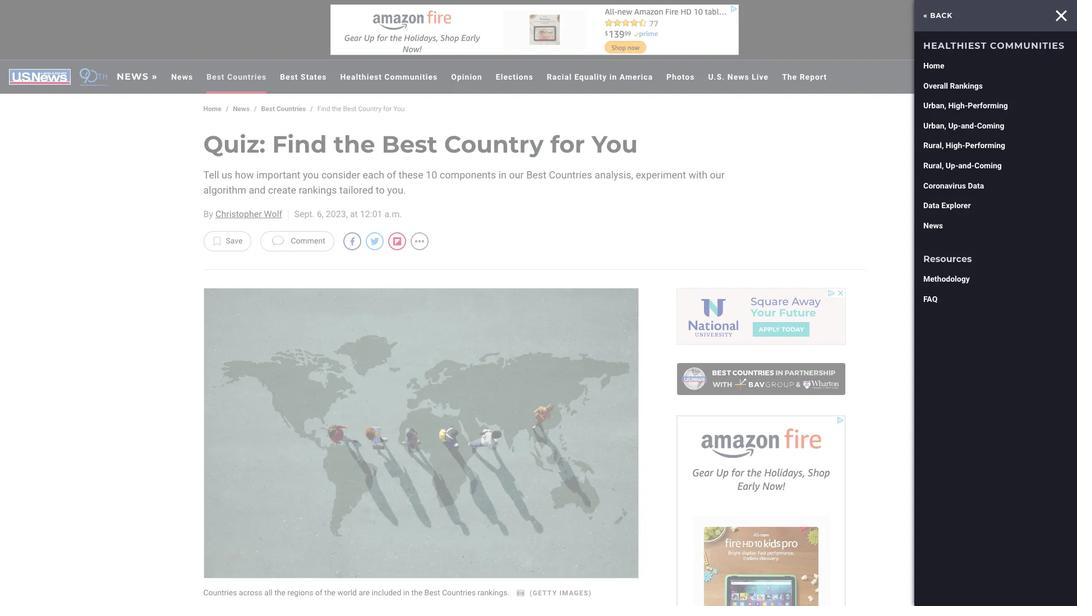 Task type: locate. For each thing, give the bounding box(es) containing it.
rural, up coronavirus
[[924, 161, 944, 170]]

1 vertical spatial healthiest
[[340, 72, 382, 81]]

urban, high-performing
[[924, 101, 1008, 110]]

rural, inside "link"
[[924, 161, 944, 170]]

0 vertical spatial in
[[610, 72, 617, 81]]

data down 'rural, up-and-coming'
[[968, 181, 985, 190]]

data explorer
[[924, 201, 971, 210]]

1 vertical spatial you
[[592, 130, 638, 159]]

these
[[399, 169, 424, 181]]

find
[[317, 105, 330, 113], [272, 130, 327, 159]]

2 our from the left
[[710, 169, 725, 181]]

performing inside 'link'
[[968, 101, 1008, 110]]

communities up overall rankings link
[[990, 40, 1065, 51]]

urban, inside "urban, high-performing" 'link'
[[924, 101, 947, 110]]

news link
[[924, 9, 955, 20], [165, 60, 200, 94], [112, 67, 162, 86], [233, 105, 250, 114], [919, 216, 1073, 236]]

2 horizontal spatial in
[[610, 72, 617, 81]]

1 rural, from the top
[[924, 141, 944, 150]]

urban, up-and-coming link
[[919, 116, 1073, 136]]

1 vertical spatial country
[[444, 130, 544, 159]]

coming down "urban, high-performing" 'link'
[[977, 121, 1005, 130]]

1 horizontal spatial home
[[924, 61, 945, 70]]

home up quiz:
[[203, 105, 221, 113]]

0 vertical spatial coming
[[977, 121, 1005, 130]]

0 horizontal spatial home link
[[203, 105, 221, 114]]

countries across all the regions of the world are included in the best countries rankings.
[[203, 588, 510, 597]]

comment button
[[261, 231, 334, 251]]

1 horizontal spatial home link
[[919, 56, 1073, 76]]

performing down 'urban, up-and-coming' link
[[966, 141, 1006, 150]]

2023,
[[326, 209, 348, 219]]

find up 'you'
[[272, 130, 327, 159]]

in
[[610, 72, 617, 81], [499, 169, 507, 181], [403, 588, 410, 597]]

of inside 'tell us how important you consider each of these 10 components in our best countries analysis, experiment with our algorithm and create rankings tailored to you.'
[[387, 169, 396, 181]]

rural,
[[924, 141, 944, 150], [924, 161, 944, 170]]

1 vertical spatial coming
[[975, 161, 1002, 170]]

communities
[[990, 40, 1065, 51], [385, 72, 438, 81], [975, 100, 1038, 111]]

rural, up 'rural, up-and-coming'
[[924, 141, 944, 150]]

1 vertical spatial for
[[551, 130, 585, 159]]

news
[[924, 9, 955, 20], [117, 71, 149, 82], [171, 72, 193, 81], [728, 72, 750, 81], [233, 105, 250, 113], [924, 221, 943, 230]]

high- for urban,
[[949, 101, 968, 110]]

rankings
[[299, 184, 337, 196]]

1 horizontal spatial our
[[710, 169, 725, 181]]

consider
[[322, 169, 360, 181]]

urban, inside 'urban, up-and-coming' link
[[924, 121, 947, 130]]

1 vertical spatial of
[[315, 588, 323, 597]]

0 vertical spatial up-
[[949, 121, 961, 130]]

the report link
[[776, 60, 834, 94]]

1 vertical spatial up-
[[946, 161, 959, 170]]

welcome,
[[924, 269, 981, 280]]

countries
[[227, 72, 267, 81], [277, 105, 306, 113], [549, 169, 592, 181], [203, 588, 237, 597], [442, 588, 476, 597]]

healthiest
[[924, 40, 987, 51], [340, 72, 382, 81], [924, 100, 972, 111]]

a.m.
[[385, 209, 402, 219]]

1 vertical spatial performing
[[966, 141, 1006, 150]]

90th anniversary logo image
[[80, 68, 108, 86]]

2 vertical spatial in
[[403, 588, 410, 597]]

1 horizontal spatial in
[[499, 169, 507, 181]]

0 vertical spatial communities
[[990, 40, 1065, 51]]

our right components
[[509, 169, 524, 181]]

images)
[[560, 589, 592, 597]]

explorer
[[942, 201, 971, 210]]

0 vertical spatial you
[[393, 105, 405, 113]]

0 vertical spatial rural,
[[924, 141, 944, 150]]

0 vertical spatial high-
[[949, 101, 968, 110]]

1 vertical spatial communities
[[385, 72, 438, 81]]

coronavirus data
[[924, 181, 985, 190]]

1 vertical spatial high-
[[946, 141, 966, 150]]

0 horizontal spatial our
[[509, 169, 524, 181]]

in inside 'tell us how important you consider each of these 10 components in our best countries analysis, experiment with our algorithm and create rankings tailored to you.'
[[499, 169, 507, 181]]

healthiest communities
[[924, 40, 1065, 51], [340, 72, 438, 81], [924, 100, 1038, 111]]

1 urban, from the top
[[924, 101, 947, 110]]

high- up 'rural, up-and-coming'
[[946, 141, 966, 150]]

2 vertical spatial healthiest communities link
[[919, 94, 1065, 117]]

data down coronavirus
[[924, 201, 940, 210]]

2 rural, from the top
[[924, 161, 944, 170]]

u.s.
[[708, 72, 725, 81]]

0 vertical spatial home link
[[919, 56, 1073, 76]]

in right components
[[499, 169, 507, 181]]

wolf
[[264, 209, 282, 219]]

overall
[[924, 81, 948, 90]]

up- for urban,
[[949, 121, 961, 130]]

2 vertical spatial communities
[[975, 100, 1038, 111]]

close image
[[1048, 10, 1059, 21], [1056, 10, 1067, 21]]

advertisement region
[[330, 4, 739, 55], [677, 288, 845, 345], [677, 416, 845, 606]]

reading
[[924, 302, 963, 312]]

healthiest down overall rankings
[[924, 100, 972, 111]]

the right included
[[412, 588, 423, 597]]

healthiest communities up overall rankings link
[[924, 40, 1065, 51]]

best
[[207, 72, 225, 81], [280, 72, 298, 81], [261, 105, 275, 113], [343, 105, 357, 113], [382, 130, 438, 159], [526, 169, 547, 181], [425, 588, 440, 597]]

coming
[[977, 121, 1005, 130], [975, 161, 1002, 170]]

and- inside "link"
[[959, 161, 975, 170]]

0 vertical spatial data
[[968, 181, 985, 190]]

1 horizontal spatial data
[[968, 181, 985, 190]]

2 urban, from the top
[[924, 121, 947, 130]]

us
[[222, 169, 233, 181]]

and- down rural, high-performing
[[959, 161, 975, 170]]

the left world
[[325, 588, 336, 597]]

up- inside "link"
[[946, 161, 959, 170]]

performing down overall rankings link
[[968, 101, 1008, 110]]

home up "overall"
[[924, 61, 945, 70]]

communities left opinion
[[385, 72, 438, 81]]

coming down rural, high-performing link
[[975, 161, 1002, 170]]

and-
[[961, 121, 977, 130], [959, 161, 975, 170]]

up-
[[949, 121, 961, 130], [946, 161, 959, 170]]

coming inside rural, up-and-coming "link"
[[975, 161, 1002, 170]]

performing
[[968, 101, 1008, 110], [966, 141, 1006, 150]]

1 vertical spatial in
[[499, 169, 507, 181]]

urban, up rural, high-performing
[[924, 121, 947, 130]]

1 vertical spatial data
[[924, 201, 940, 210]]

0 horizontal spatial in
[[403, 588, 410, 597]]

healthiest communities link
[[924, 40, 1065, 51], [334, 60, 445, 94], [919, 94, 1065, 117]]

group of young adults, photographed from above, on various painted tarmac surface, at sunrise. image
[[203, 288, 639, 579]]

healthiest up find the best country for you
[[340, 72, 382, 81]]

equality
[[575, 72, 607, 81]]

0 vertical spatial country
[[358, 105, 382, 113]]

healthiest communities up find the best country for you
[[340, 72, 438, 81]]

0 vertical spatial urban,
[[924, 101, 947, 110]]

1 vertical spatial healthiest communities
[[340, 72, 438, 81]]

in right equality on the top of the page
[[610, 72, 617, 81]]

the
[[332, 105, 342, 113], [334, 130, 375, 159], [275, 588, 286, 597], [325, 588, 336, 597], [412, 588, 423, 597]]

faq link
[[919, 290, 1073, 310]]

rural, high-performing link
[[919, 136, 1073, 156]]

healthiest communities down rankings
[[924, 100, 1038, 111]]

racial
[[547, 72, 572, 81]]

for
[[383, 105, 392, 113], [551, 130, 585, 159]]

0 vertical spatial and-
[[961, 121, 977, 130]]

best countries link
[[200, 60, 273, 94], [261, 105, 306, 114]]

the
[[782, 72, 798, 81]]

high- down overall rankings
[[949, 101, 968, 110]]

12:01
[[360, 209, 382, 219]]

1 horizontal spatial of
[[387, 169, 396, 181]]

you up analysis,
[[592, 130, 638, 159]]

the right "all"
[[275, 588, 286, 597]]

1 vertical spatial home
[[203, 105, 221, 113]]

home link
[[919, 56, 1073, 76], [203, 105, 221, 114]]

our right with
[[710, 169, 725, 181]]

0 vertical spatial find
[[317, 105, 330, 113]]

1 vertical spatial rural,
[[924, 161, 944, 170]]

urban, for urban, up-and-coming
[[924, 121, 947, 130]]

algorithm
[[203, 184, 246, 196]]

find the best country for you
[[317, 105, 405, 113]]

u.s. news live link
[[702, 60, 776, 94]]

of up 'you.'
[[387, 169, 396, 181]]

rural, for rural, up-and-coming
[[924, 161, 944, 170]]

the down 'best states' link
[[332, 105, 342, 113]]

home link up quiz:
[[203, 105, 221, 114]]

included
[[372, 588, 401, 597]]

urban, down "overall"
[[924, 101, 947, 110]]

1 vertical spatial find
[[272, 130, 327, 159]]

1 vertical spatial urban,
[[924, 121, 947, 130]]

up- for rural,
[[946, 161, 959, 170]]

0 horizontal spatial home
[[203, 105, 221, 113]]

in right included
[[403, 588, 410, 597]]

coming inside 'urban, up-and-coming' link
[[977, 121, 1005, 130]]

best countries
[[207, 72, 267, 81], [261, 105, 306, 113]]

0 horizontal spatial of
[[315, 588, 323, 597]]

our
[[509, 169, 524, 181], [710, 169, 725, 181]]

all
[[264, 588, 273, 597]]

country
[[358, 105, 382, 113], [444, 130, 544, 159]]

1 vertical spatial best countries link
[[261, 105, 306, 114]]

rural, high-performing
[[924, 141, 1006, 150]]

healthiest communities link up find the best country for you
[[334, 60, 445, 94]]

coming for rural, up-and-coming
[[975, 161, 1002, 170]]

healthiest communities link up overall rankings link
[[924, 40, 1065, 51]]

(getty images)
[[530, 589, 592, 597]]

find down 'states' in the top of the page
[[317, 105, 330, 113]]

0 vertical spatial home
[[924, 61, 945, 70]]

up- up coronavirus data in the top of the page
[[946, 161, 959, 170]]

0 vertical spatial for
[[383, 105, 392, 113]]

1 vertical spatial healthiest communities link
[[334, 60, 445, 94]]

0 vertical spatial of
[[387, 169, 396, 181]]

rural, up-and-coming link
[[919, 156, 1073, 176]]

and- down urban, high-performing
[[961, 121, 977, 130]]

1 horizontal spatial country
[[444, 130, 544, 159]]

healthiest communities link down rankings
[[919, 94, 1065, 117]]

tailored
[[340, 184, 373, 196]]

communities down overall rankings link
[[975, 100, 1038, 111]]

you
[[393, 105, 405, 113], [592, 130, 638, 159]]

0 vertical spatial best countries
[[207, 72, 267, 81]]

data
[[968, 181, 985, 190], [924, 201, 940, 210]]

home link up rankings
[[919, 56, 1073, 76]]

0 horizontal spatial country
[[358, 105, 382, 113]]

of right regions
[[315, 588, 323, 597]]

1 vertical spatial best countries
[[261, 105, 306, 113]]

1 vertical spatial and-
[[959, 161, 975, 170]]

urban,
[[924, 101, 947, 110], [924, 121, 947, 130]]

high- inside 'link'
[[949, 101, 968, 110]]

0 vertical spatial performing
[[968, 101, 1008, 110]]

sept.
[[294, 209, 315, 219]]

up- up rural, high-performing
[[949, 121, 961, 130]]

james.peterson1902@gmail.com
[[924, 283, 1033, 291]]

of
[[387, 169, 396, 181], [315, 588, 323, 597]]

overall rankings link
[[919, 76, 1073, 96]]

you.
[[387, 184, 406, 196]]

healthiest down « back button
[[924, 40, 987, 51]]

you up quiz: find the best country for you
[[393, 105, 405, 113]]



Task type: describe. For each thing, give the bounding box(es) containing it.
1 horizontal spatial for
[[551, 130, 585, 159]]

0 vertical spatial healthiest communities link
[[924, 40, 1065, 51]]

world
[[338, 588, 357, 597]]

the up consider
[[334, 130, 375, 159]]

and- for rural,
[[959, 161, 975, 170]]

2 vertical spatial advertisement region
[[677, 416, 845, 606]]

elections link
[[489, 60, 540, 94]]

analysis,
[[595, 169, 633, 181]]

comment
[[291, 236, 325, 245]]

america
[[620, 72, 653, 81]]

0 vertical spatial healthiest
[[924, 40, 987, 51]]

at
[[350, 209, 358, 219]]

by christopher wolf | sept. 6, 2023, at 12:01 a.m.
[[203, 207, 402, 222]]

urban, high-performing link
[[919, 96, 1073, 116]]

each
[[363, 169, 384, 181]]

0 horizontal spatial for
[[383, 105, 392, 113]]

|
[[287, 207, 290, 222]]

urban, for urban, high-performing
[[924, 101, 947, 110]]

urban, up-and-coming
[[924, 121, 1005, 130]]

coronavirus
[[924, 181, 966, 190]]

photos
[[667, 72, 695, 81]]

reading list
[[924, 302, 982, 312]]

rankings.
[[478, 588, 510, 597]]

coming for urban, up-and-coming
[[977, 121, 1005, 130]]

opinion link
[[445, 60, 489, 94]]

photos link
[[660, 60, 702, 94]]

save
[[226, 236, 243, 245]]

to
[[376, 184, 385, 196]]

experiment
[[636, 169, 686, 181]]

christopher
[[215, 209, 262, 219]]

countries inside 'tell us how important you consider each of these 10 components in our best countries analysis, experiment with our algorithm and create rankings tailored to you.'
[[549, 169, 592, 181]]

quiz: find the best country for you
[[203, 130, 638, 159]]

overall rankings
[[924, 81, 983, 90]]

racial equality in america link
[[540, 60, 660, 94]]

rural, up-and-coming
[[924, 161, 1002, 170]]

rural, for rural, high-performing
[[924, 141, 944, 150]]

quiz:
[[203, 130, 266, 159]]

10
[[426, 169, 437, 181]]

1 vertical spatial home link
[[203, 105, 221, 114]]

2 vertical spatial healthiest communities
[[924, 100, 1038, 111]]

states
[[301, 72, 327, 81]]

0 horizontal spatial you
[[393, 105, 405, 113]]

best inside 'tell us how important you consider each of these 10 components in our best countries analysis, experiment with our algorithm and create rankings tailored to you.'
[[526, 169, 547, 181]]

how
[[235, 169, 254, 181]]

u.s. news live
[[708, 72, 769, 81]]

by
[[203, 209, 213, 219]]

coronavirus data link
[[919, 176, 1073, 196]]

christopher wolf link
[[215, 209, 282, 219]]

regions
[[287, 588, 313, 597]]

save button
[[203, 231, 252, 251]]

resources
[[924, 254, 972, 265]]

are
[[359, 588, 370, 597]]

2 vertical spatial healthiest
[[924, 100, 972, 111]]

0 horizontal spatial data
[[924, 201, 940, 210]]

elections
[[496, 72, 534, 81]]

2 close image from the left
[[1056, 10, 1067, 21]]

best states
[[280, 72, 327, 81]]

welcome, james.peterson1902@gmail.com
[[924, 269, 1033, 291]]

performing for urban, high-performing
[[968, 101, 1008, 110]]

and- for urban,
[[961, 121, 977, 130]]

« back button
[[919, 7, 957, 25]]

1 horizontal spatial you
[[592, 130, 638, 159]]

you
[[303, 169, 319, 181]]

1 close image from the left
[[1048, 10, 1059, 21]]

components
[[440, 169, 496, 181]]

1 vertical spatial advertisement region
[[677, 288, 845, 345]]

0 vertical spatial best countries link
[[200, 60, 273, 94]]

create
[[268, 184, 296, 196]]

« back
[[924, 11, 953, 20]]

0 vertical spatial healthiest communities
[[924, 40, 1065, 51]]

important
[[256, 169, 300, 181]]

live
[[752, 72, 769, 81]]

high- for rural,
[[946, 141, 966, 150]]

list
[[965, 302, 982, 312]]

6,
[[317, 209, 324, 219]]

racial equality in america
[[547, 72, 653, 81]]

tell
[[203, 169, 219, 181]]

opinion
[[451, 72, 483, 81]]

faq
[[924, 295, 938, 304]]

(getty
[[530, 589, 557, 597]]

methodology link
[[919, 270, 1073, 290]]

report
[[800, 72, 827, 81]]

1 our from the left
[[509, 169, 524, 181]]

methodology
[[924, 275, 970, 284]]

rankings
[[950, 81, 983, 90]]

0 vertical spatial advertisement region
[[330, 4, 739, 55]]

best states link
[[273, 60, 334, 94]]

reading list link
[[919, 296, 1065, 319]]

the report
[[782, 72, 827, 81]]

performing for rural, high-performing
[[966, 141, 1006, 150]]

with
[[689, 169, 708, 181]]

and
[[249, 184, 266, 196]]

u.s. news and world report logo image
[[9, 69, 71, 85]]

across
[[239, 588, 263, 597]]



Task type: vqa. For each thing, say whether or not it's contained in the screenshot.
components
yes



